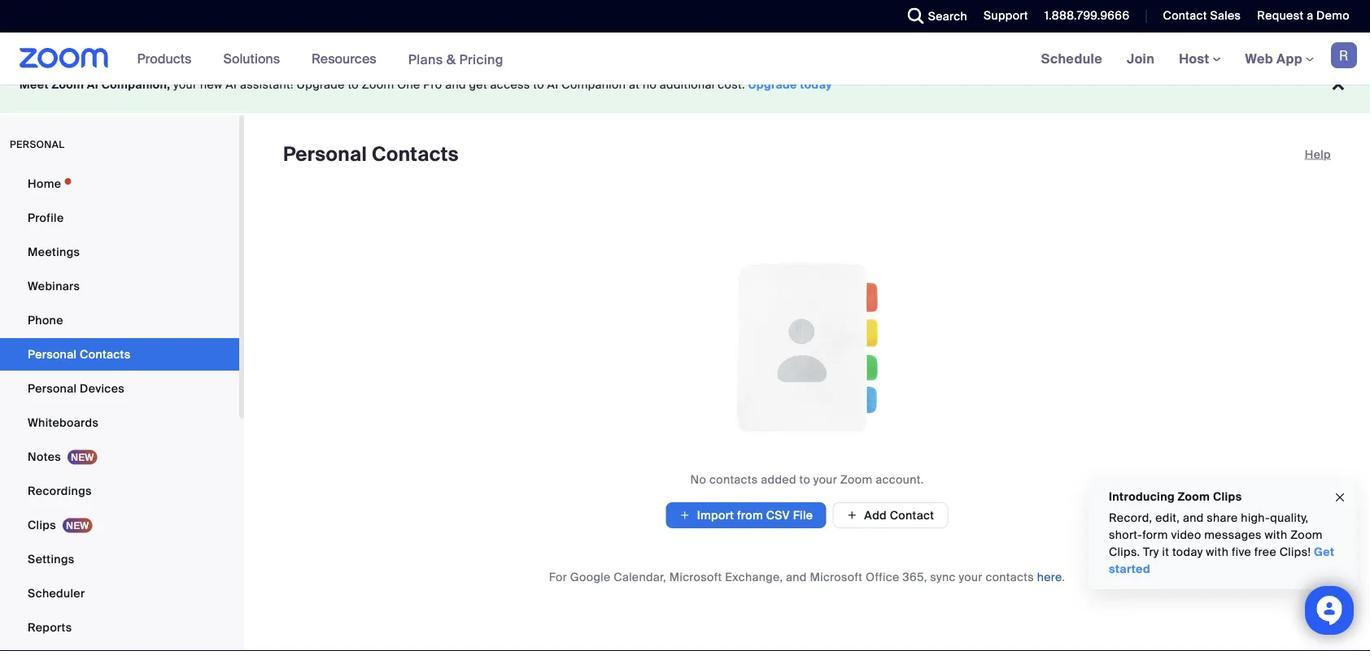 Task type: describe. For each thing, give the bounding box(es) containing it.
personal devices link
[[0, 373, 239, 405]]

pro
[[423, 77, 442, 92]]

started
[[1109, 562, 1150, 577]]

clips inside personal menu 'menu'
[[28, 518, 56, 533]]

zoom up edit,
[[1178, 489, 1210, 504]]

search button
[[896, 0, 971, 33]]

web app button
[[1245, 50, 1314, 67]]

phone
[[28, 313, 63, 328]]

get started
[[1109, 545, 1335, 577]]

contacts inside personal menu 'menu'
[[80, 347, 131, 362]]

whiteboards link
[[0, 407, 239, 439]]

1 horizontal spatial contacts
[[986, 570, 1034, 585]]

products button
[[137, 33, 199, 85]]

clips!
[[1280, 545, 1311, 560]]

phone link
[[0, 304, 239, 337]]

no
[[690, 472, 706, 487]]

get
[[1314, 545, 1335, 560]]

new
[[200, 77, 223, 92]]

meetings navigation
[[1029, 33, 1370, 86]]

record, edit, and share high-quality, short-form video messages with zoom clips. try it today with five free clips!
[[1109, 511, 1323, 560]]

help link
[[1305, 142, 1331, 168]]

get started link
[[1109, 545, 1335, 577]]

settings
[[28, 552, 74, 567]]

add image for add
[[846, 509, 858, 523]]

record,
[[1109, 511, 1152, 526]]

solutions button
[[223, 33, 287, 85]]

plans & pricing
[[408, 51, 504, 68]]

no
[[643, 77, 657, 92]]

clips.
[[1109, 545, 1140, 560]]

1 horizontal spatial contact
[[1163, 8, 1207, 23]]

1.888.799.9666
[[1044, 8, 1130, 23]]

csv
[[766, 508, 790, 523]]

host
[[1179, 50, 1213, 67]]

short-
[[1109, 528, 1142, 543]]

assistant!
[[240, 77, 294, 92]]

notes
[[28, 450, 61, 465]]

introducing zoom clips
[[1109, 489, 1242, 504]]

scheduler
[[28, 586, 85, 601]]

product information navigation
[[125, 33, 516, 86]]

quality,
[[1270, 511, 1309, 526]]

google
[[570, 570, 611, 585]]

1 upgrade from the left
[[297, 77, 345, 92]]

close image
[[1333, 489, 1347, 507]]

host button
[[1179, 50, 1221, 67]]

today inside meet zoom ai companion, footer
[[800, 77, 832, 92]]

your for to
[[813, 472, 837, 487]]

1 horizontal spatial personal contacts
[[283, 142, 459, 167]]

profile
[[28, 210, 64, 225]]

cost.
[[718, 77, 745, 92]]

devices
[[80, 381, 125, 396]]

account.
[[876, 472, 924, 487]]

from
[[737, 508, 763, 523]]

schedule
[[1041, 50, 1102, 67]]

access
[[490, 77, 530, 92]]

request a demo
[[1257, 8, 1350, 23]]

share
[[1207, 511, 1238, 526]]

sync
[[930, 570, 956, 585]]

meetings
[[28, 244, 80, 260]]

messages
[[1204, 528, 1262, 543]]

0 vertical spatial contacts
[[372, 142, 459, 167]]

scheduler link
[[0, 578, 239, 610]]

add contact
[[864, 508, 934, 523]]

exchange,
[[725, 570, 783, 585]]

clips link
[[0, 509, 239, 542]]

five
[[1232, 545, 1251, 560]]

1 ai from the left
[[87, 77, 98, 92]]

pricing
[[459, 51, 504, 68]]

video
[[1171, 528, 1201, 543]]

home link
[[0, 168, 239, 200]]

at
[[629, 77, 640, 92]]

here link
[[1037, 570, 1062, 585]]

edit,
[[1155, 511, 1180, 526]]

1 horizontal spatial clips
[[1213, 489, 1242, 504]]

and inside record, edit, and share high-quality, short-form video messages with zoom clips. try it today with five free clips!
[[1183, 511, 1204, 526]]

join
[[1127, 50, 1155, 67]]

request
[[1257, 8, 1304, 23]]

banner containing products
[[0, 33, 1370, 86]]

sales
[[1210, 8, 1241, 23]]

0 vertical spatial personal
[[283, 142, 367, 167]]

office
[[866, 570, 900, 585]]

2 horizontal spatial to
[[799, 472, 810, 487]]

added
[[761, 472, 796, 487]]

app
[[1277, 50, 1303, 67]]

add image for import
[[679, 508, 690, 524]]

3 ai from the left
[[547, 77, 559, 92]]

get
[[469, 77, 487, 92]]

solutions
[[223, 50, 280, 67]]

and inside meet zoom ai companion, footer
[[445, 77, 466, 92]]

for
[[549, 570, 567, 585]]

companion,
[[101, 77, 170, 92]]



Task type: vqa. For each thing, say whether or not it's contained in the screenshot.
Footer
no



Task type: locate. For each thing, give the bounding box(es) containing it.
plans & pricing link
[[408, 51, 504, 68], [408, 51, 504, 68]]

0 horizontal spatial your
[[173, 77, 197, 92]]

2 horizontal spatial your
[[959, 570, 983, 585]]

0 vertical spatial with
[[1265, 528, 1287, 543]]

microsoft
[[669, 570, 722, 585], [810, 570, 863, 585]]

to
[[348, 77, 359, 92], [533, 77, 544, 92], [799, 472, 810, 487]]

personal devices
[[28, 381, 125, 396]]

plans
[[408, 51, 443, 68]]

1 vertical spatial your
[[813, 472, 837, 487]]

personal
[[283, 142, 367, 167], [28, 347, 77, 362], [28, 381, 77, 396]]

2 upgrade from the left
[[748, 77, 797, 92]]

demo
[[1316, 8, 1350, 23]]

0 vertical spatial contact
[[1163, 8, 1207, 23]]

upgrade today link
[[748, 77, 832, 92]]

1 horizontal spatial contacts
[[372, 142, 459, 167]]

import
[[697, 508, 734, 523]]

0 horizontal spatial personal contacts
[[28, 347, 131, 362]]

products
[[137, 50, 192, 67]]

calendar,
[[614, 570, 666, 585]]

today inside record, edit, and share high-quality, short-form video messages with zoom clips. try it today with five free clips!
[[1172, 545, 1203, 560]]

0 vertical spatial personal contacts
[[283, 142, 459, 167]]

1 vertical spatial contact
[[890, 508, 934, 523]]

0 vertical spatial today
[[800, 77, 832, 92]]

2 vertical spatial personal
[[28, 381, 77, 396]]

upgrade right 'cost.'
[[748, 77, 797, 92]]

recordings
[[28, 484, 92, 499]]

1 horizontal spatial ai
[[226, 77, 237, 92]]

a
[[1307, 8, 1313, 23]]

2 vertical spatial your
[[959, 570, 983, 585]]

clips up settings
[[28, 518, 56, 533]]

import from csv file button
[[666, 503, 826, 529]]

zoom up clips!
[[1290, 528, 1323, 543]]

0 horizontal spatial add image
[[679, 508, 690, 524]]

0 horizontal spatial to
[[348, 77, 359, 92]]

and
[[445, 77, 466, 92], [1183, 511, 1204, 526], [786, 570, 807, 585]]

profile picture image
[[1331, 42, 1357, 68]]

zoom up add
[[840, 472, 873, 487]]

1 horizontal spatial with
[[1265, 528, 1287, 543]]

zoom down zoom logo
[[52, 77, 84, 92]]

contact sales link
[[1151, 0, 1245, 33], [1163, 8, 1241, 23]]

.
[[1062, 570, 1065, 585]]

form
[[1142, 528, 1168, 543]]

0 horizontal spatial clips
[[28, 518, 56, 533]]

settings link
[[0, 543, 239, 576]]

to down resources at the left
[[348, 77, 359, 92]]

notes link
[[0, 441, 239, 474]]

with up free
[[1265, 528, 1287, 543]]

0 horizontal spatial upgrade
[[297, 77, 345, 92]]

1 vertical spatial clips
[[28, 518, 56, 533]]

no contacts added to your zoom account.
[[690, 472, 924, 487]]

reports
[[28, 620, 72, 635]]

your inside meet zoom ai companion, footer
[[173, 77, 197, 92]]

contact left sales
[[1163, 8, 1207, 23]]

request a demo link
[[1245, 0, 1370, 33], [1257, 8, 1350, 23]]

home
[[28, 176, 61, 191]]

1 vertical spatial today
[[1172, 545, 1203, 560]]

ai right 'new'
[[226, 77, 237, 92]]

add contact button
[[833, 503, 948, 529]]

recordings link
[[0, 475, 239, 508]]

personal
[[10, 138, 65, 151]]

add
[[864, 508, 887, 523]]

and up video at the bottom right
[[1183, 511, 1204, 526]]

import from csv file
[[697, 508, 813, 523]]

1 vertical spatial personal
[[28, 347, 77, 362]]

zoom logo image
[[20, 48, 109, 68]]

zoom inside record, edit, and share high-quality, short-form video messages with zoom clips. try it today with five free clips!
[[1290, 528, 1323, 543]]

web
[[1245, 50, 1273, 67]]

1 horizontal spatial to
[[533, 77, 544, 92]]

try
[[1143, 545, 1159, 560]]

meet
[[20, 77, 49, 92]]

1 horizontal spatial today
[[1172, 545, 1203, 560]]

contact inside "add contact" button
[[890, 508, 934, 523]]

contacts left the here
[[986, 570, 1034, 585]]

support
[[984, 8, 1028, 23]]

resources button
[[312, 33, 384, 85]]

microsoft right calendar,
[[669, 570, 722, 585]]

add image inside button
[[846, 509, 858, 523]]

0 horizontal spatial ai
[[87, 77, 98, 92]]

upgrade
[[297, 77, 345, 92], [748, 77, 797, 92]]

contacts right 'no'
[[709, 472, 758, 487]]

ai down zoom logo
[[87, 77, 98, 92]]

2 horizontal spatial ai
[[547, 77, 559, 92]]

0 vertical spatial clips
[[1213, 489, 1242, 504]]

personal contacts link
[[0, 338, 239, 371]]

personal for "personal devices" link
[[28, 381, 77, 396]]

file
[[793, 508, 813, 523]]

2 horizontal spatial and
[[1183, 511, 1204, 526]]

banner
[[0, 33, 1370, 86]]

0 horizontal spatial contact
[[890, 508, 934, 523]]

free
[[1254, 545, 1277, 560]]

to right added
[[799, 472, 810, 487]]

personal contacts down "one"
[[283, 142, 459, 167]]

0 horizontal spatial with
[[1206, 545, 1229, 560]]

meet zoom ai companion, your new ai assistant! upgrade to zoom one pro and get access to ai companion at no additional cost. upgrade today
[[20, 77, 832, 92]]

personal contacts up personal devices
[[28, 347, 131, 362]]

1 microsoft from the left
[[669, 570, 722, 585]]

and left get
[[445, 77, 466, 92]]

1 vertical spatial with
[[1206, 545, 1229, 560]]

additional
[[660, 77, 715, 92]]

your
[[173, 77, 197, 92], [813, 472, 837, 487], [959, 570, 983, 585]]

2 microsoft from the left
[[810, 570, 863, 585]]

your for companion,
[[173, 77, 197, 92]]

microsoft left office on the right of the page
[[810, 570, 863, 585]]

contact right add
[[890, 508, 934, 523]]

0 horizontal spatial microsoft
[[669, 570, 722, 585]]

schedule link
[[1029, 33, 1115, 85]]

web app
[[1245, 50, 1303, 67]]

2 vertical spatial and
[[786, 570, 807, 585]]

resources
[[312, 50, 376, 67]]

meet zoom ai companion, footer
[[0, 57, 1370, 113]]

introducing
[[1109, 489, 1175, 504]]

for google calendar, microsoft exchange, and microsoft office 365, sync your contacts here .
[[549, 570, 1065, 585]]

2 ai from the left
[[226, 77, 237, 92]]

webinars link
[[0, 270, 239, 303]]

add image left add
[[846, 509, 858, 523]]

add image inside import from csv file button
[[679, 508, 690, 524]]

personal for personal contacts link
[[28, 347, 77, 362]]

with
[[1265, 528, 1287, 543], [1206, 545, 1229, 560]]

1 horizontal spatial your
[[813, 472, 837, 487]]

contact sales
[[1163, 8, 1241, 23]]

webinars
[[28, 279, 80, 294]]

profile link
[[0, 202, 239, 234]]

0 horizontal spatial and
[[445, 77, 466, 92]]

add image left import
[[679, 508, 690, 524]]

personal contacts
[[283, 142, 459, 167], [28, 347, 131, 362]]

0 horizontal spatial today
[[800, 77, 832, 92]]

your left 'new'
[[173, 77, 197, 92]]

search
[[928, 9, 967, 24]]

upgrade down resources at the left
[[297, 77, 345, 92]]

&
[[446, 51, 456, 68]]

help
[[1305, 147, 1331, 162]]

1 vertical spatial contacts
[[986, 570, 1034, 585]]

join link
[[1115, 33, 1167, 85]]

365,
[[903, 570, 927, 585]]

your right added
[[813, 472, 837, 487]]

1 horizontal spatial upgrade
[[748, 77, 797, 92]]

ai
[[87, 77, 98, 92], [226, 77, 237, 92], [547, 77, 559, 92]]

contacts down "one"
[[372, 142, 459, 167]]

1 vertical spatial personal contacts
[[28, 347, 131, 362]]

with down messages
[[1206, 545, 1229, 560]]

clips up share at the right of page
[[1213, 489, 1242, 504]]

meetings link
[[0, 236, 239, 268]]

personal menu menu
[[0, 168, 239, 646]]

0 horizontal spatial contacts
[[80, 347, 131, 362]]

contacts
[[372, 142, 459, 167], [80, 347, 131, 362]]

0 vertical spatial your
[[173, 77, 197, 92]]

your right sync
[[959, 570, 983, 585]]

ai left companion
[[547, 77, 559, 92]]

1 vertical spatial and
[[1183, 511, 1204, 526]]

high-
[[1241, 511, 1270, 526]]

clips
[[1213, 489, 1242, 504], [28, 518, 56, 533]]

1 vertical spatial contacts
[[80, 347, 131, 362]]

add image
[[679, 508, 690, 524], [846, 509, 858, 523]]

1 horizontal spatial add image
[[846, 509, 858, 523]]

contacts up devices
[[80, 347, 131, 362]]

zoom left "one"
[[362, 77, 394, 92]]

0 vertical spatial contacts
[[709, 472, 758, 487]]

personal contacts inside personal menu 'menu'
[[28, 347, 131, 362]]

to right access
[[533, 77, 544, 92]]

contact
[[1163, 8, 1207, 23], [890, 508, 934, 523]]

one
[[397, 77, 420, 92]]

and right exchange,
[[786, 570, 807, 585]]

0 vertical spatial and
[[445, 77, 466, 92]]

1 horizontal spatial microsoft
[[810, 570, 863, 585]]

0 horizontal spatial contacts
[[709, 472, 758, 487]]

1 horizontal spatial and
[[786, 570, 807, 585]]



